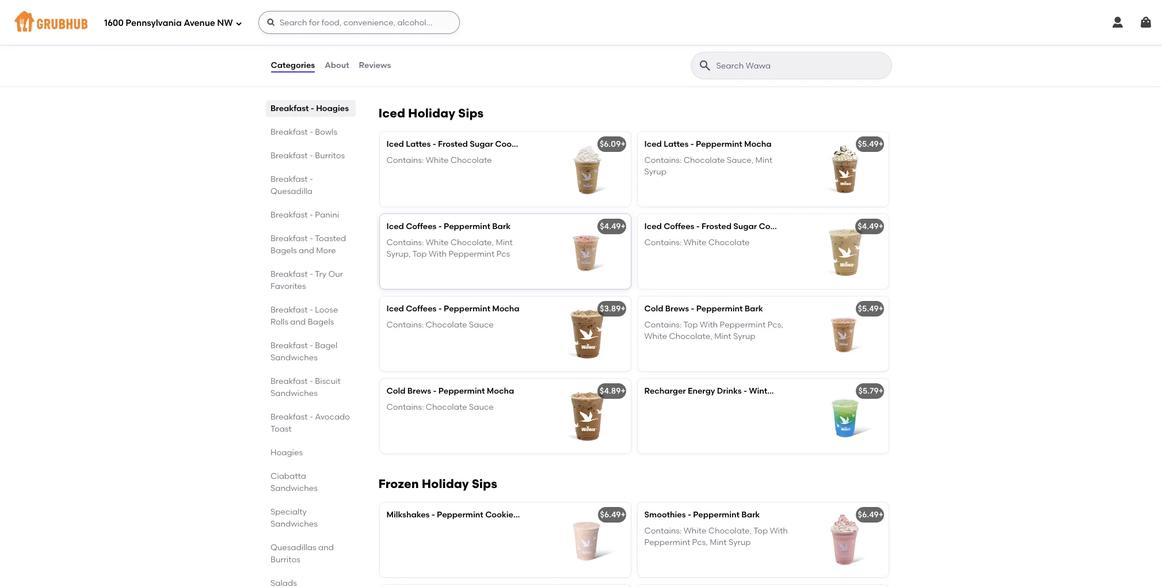 Task type: describe. For each thing, give the bounding box(es) containing it.
specialty sandwiches tab
[[270, 506, 351, 530]]

steamers
[[387, 15, 424, 25]]

about button
[[324, 45, 350, 86]]

chocolate down iced coffees - frosted sugar cookie
[[709, 238, 750, 248]]

white for smoothies - peppermint bark
[[684, 526, 707, 536]]

1600 pennsylvania avenue nw
[[104, 18, 233, 28]]

iced for iced lattes - frosted sugar cookie
[[387, 139, 404, 149]]

with inside the contains: white chocolate, top with peppermint pcs
[[512, 32, 530, 41]]

top inside contains: white chocolate, mint syrup, top with peppermint pcs
[[413, 249, 427, 259]]

+ for cold brews - peppermint bark
[[879, 304, 884, 314]]

coffees for iced coffees - peppermint mocha
[[406, 304, 437, 314]]

contains: top with peppermint pcs, white chocolate, mint syrup
[[645, 320, 784, 342]]

- inside breakfast - try our favorites
[[310, 270, 313, 279]]

cold brews - peppermint bark
[[645, 304, 764, 314]]

breakfast for breakfast - bagel sandwiches
[[270, 341, 308, 351]]

chocolate, for iced coffees - peppermint bark
[[451, 238, 494, 248]]

4 sandwiches from the top
[[270, 520, 318, 529]]

vanilla)
[[867, 386, 897, 396]]

hoagies tab
[[270, 447, 351, 459]]

and inside "quesadillas and burritos"
[[318, 543, 334, 553]]

with inside contains: white chocolate, mint syrup, top with peppermint pcs
[[429, 249, 447, 259]]

about
[[325, 60, 349, 70]]

coffees for iced coffees - peppermint bark
[[406, 221, 437, 231]]

breakfast - bowls
[[270, 127, 337, 137]]

energy
[[688, 386, 716, 396]]

breakfast - toasted bagels and more
[[270, 234, 346, 256]]

smoothies - peppermint cookies & cream image
[[803, 585, 889, 587]]

syrup for smoothies - peppermint bark
[[729, 538, 751, 548]]

breakfast - avocado toast tab
[[270, 411, 351, 435]]

loose
[[315, 305, 338, 315]]

quesadillas and burritos tab
[[270, 542, 351, 566]]

contains: white chocolate, mint syrup, top with peppermint pcs
[[387, 238, 513, 259]]

cold for cold brews - peppermint mocha
[[387, 386, 406, 396]]

holiday blend coffee - holiday blend image
[[803, 8, 889, 83]]

peppermint inside 'contains: white chocolate, top with peppermint pcs, mint syrup'
[[645, 538, 691, 548]]

iced lattes - frosted sugar cookie
[[387, 139, 524, 149]]

lattes for chocolate
[[664, 139, 689, 149]]

specialty sandwiches
[[270, 507, 318, 529]]

panini
[[315, 210, 339, 220]]

chocolate down iced lattes - frosted sugar cookie
[[451, 155, 492, 165]]

iced holiday sips
[[379, 106, 484, 120]]

chocolate for iced coffees - peppermint mocha
[[426, 320, 467, 330]]

smoothies
[[645, 510, 686, 520]]

mocha for iced lattes - peppermint mocha
[[745, 139, 772, 149]]

smoothies - frosted sugar cookie image
[[545, 585, 631, 587]]

coffees for iced coffees - frosted sugar cookie
[[664, 221, 695, 231]]

iced coffees - frosted sugar cookie
[[645, 221, 788, 231]]

ciabatta
[[270, 472, 306, 482]]

$5.49 + for contains: top with peppermint pcs, white chocolate, mint syrup
[[858, 304, 884, 314]]

breakfast for breakfast - try our favorites
[[270, 270, 308, 279]]

quesadillas
[[270, 543, 316, 553]]

iced coffees - peppermint mocha image
[[545, 296, 631, 371]]

top inside 'contains: white chocolate, top with peppermint pcs, mint syrup'
[[754, 526, 768, 536]]

(blue
[[801, 386, 821, 396]]

mocha for cold brews - peppermint mocha
[[487, 386, 514, 396]]

bark up contains: white chocolate, mint syrup, top with peppermint pcs
[[493, 221, 511, 231]]

white for iced coffees - peppermint bark
[[426, 238, 449, 248]]

bark up the contains: white chocolate, top with peppermint pcs
[[480, 15, 498, 25]]

sugar for iced coffees - frosted sugar cookie
[[734, 221, 757, 231]]

frozen
[[379, 477, 419, 491]]

iced lattes - peppermint mocha
[[645, 139, 772, 149]]

svg image
[[235, 20, 242, 27]]

categories button
[[270, 45, 316, 86]]

sandwiches inside breakfast - bagel sandwiches
[[270, 353, 318, 363]]

breakfast for breakfast - toasted bagels and more
[[270, 234, 308, 244]]

contains: for steamers - peppermint bark
[[387, 32, 424, 41]]

$5.49 for contains: chocolate sauce, mint syrup
[[858, 139, 879, 149]]

contains: chocolate sauce for coffees
[[387, 320, 494, 330]]

1600
[[104, 18, 124, 28]]

reviews
[[359, 60, 391, 70]]

avenue
[[184, 18, 215, 28]]

- inside breakfast - quesadilla
[[310, 175, 313, 184]]

+ for iced coffees - peppermint bark
[[621, 221, 626, 231]]

Search for food, convenience, alcohol... search field
[[258, 11, 460, 34]]

iced coffees - frosted sugar cookie image
[[803, 214, 889, 289]]

contains: for iced coffees - peppermint bark
[[387, 238, 424, 248]]

breakfast for breakfast - burritos
[[270, 151, 308, 161]]

Search Wawa search field
[[716, 60, 888, 71]]

milkshakes
[[387, 510, 430, 520]]

white for iced coffees - frosted sugar cookie
[[684, 238, 707, 248]]

sauce,
[[727, 155, 754, 165]]

chocolate for cold brews - peppermint mocha
[[426, 403, 467, 412]]

holiday for iced
[[408, 106, 456, 120]]

white for iced lattes - frosted sugar cookie
[[426, 155, 449, 165]]

iced lattes - frosted sugar cookie image
[[545, 132, 631, 207]]

$6.49 + for smoothies - peppermint bark image
[[859, 510, 884, 520]]

cold brews - peppermint mocha
[[387, 386, 514, 396]]

with inside 'contains: white chocolate, top with peppermint pcs, mint syrup'
[[770, 526, 788, 536]]

breakfast for breakfast - loose rolls and bagels
[[270, 305, 308, 315]]

breakfast - biscuit sandwiches
[[270, 377, 341, 399]]

- inside breakfast - biscuit sandwiches
[[310, 377, 313, 386]]

contains: for iced lattes - peppermint mocha
[[645, 155, 682, 165]]

bagels inside breakfast - toasted bagels and more
[[270, 246, 297, 256]]

lattes for white
[[406, 139, 431, 149]]

contains: for cold brews - peppermint bark
[[645, 320, 682, 330]]

$4.49 + for iced coffees - frosted sugar cookie
[[858, 221, 884, 231]]

nw
[[217, 18, 233, 28]]

$5.79
[[859, 386, 879, 396]]

iced coffees - peppermint bark
[[387, 221, 511, 231]]

breakfast - biscuit sandwiches tab
[[270, 376, 351, 400]]

top inside the contains: top with peppermint pcs, white chocolate, mint syrup
[[684, 320, 698, 330]]

contains: for iced lattes - frosted sugar cookie
[[387, 155, 424, 165]]

syrup,
[[387, 249, 411, 259]]

recharger energy drinks - winter blues (blue raspberry, vanilla) image
[[803, 379, 889, 454]]

and for more
[[299, 246, 314, 256]]

quesadillas and burritos
[[270, 543, 334, 565]]

smoothies - peppermint bark image
[[803, 503, 889, 577]]

breakfast for breakfast - biscuit sandwiches
[[270, 377, 308, 386]]

breakfast - burritos
[[270, 151, 345, 161]]

$4.89
[[600, 386, 621, 396]]

+ for iced coffees - frosted sugar cookie
[[879, 221, 884, 231]]

contains: chocolate sauce for brews
[[387, 403, 494, 412]]

milkshakes - peppermint cookies & cream
[[387, 510, 555, 520]]

blues
[[778, 386, 799, 396]]

breakfast - toasted bagels and more tab
[[270, 233, 351, 257]]

cream
[[528, 510, 555, 520]]

$5.49 for contains: top with peppermint pcs, white chocolate, mint syrup
[[858, 304, 879, 314]]

chocolate, for steamers - peppermint bark
[[451, 32, 494, 41]]

breakfast - hoagies tab
[[270, 103, 351, 115]]

brews for chocolate
[[408, 386, 431, 396]]

cold for cold brews - peppermint bark
[[645, 304, 664, 314]]

contains: for cold brews - peppermint mocha
[[387, 403, 424, 412]]

- inside "tab"
[[310, 210, 313, 220]]

specialty
[[270, 507, 307, 517]]

breakfast - hoagies
[[270, 104, 349, 113]]

cold brews - peppermint mocha image
[[545, 379, 631, 454]]

contains: white chocolate for lattes
[[387, 155, 492, 165]]

drinks
[[718, 386, 742, 396]]

0 horizontal spatial svg image
[[266, 18, 276, 27]]

bowls
[[315, 127, 337, 137]]

cold brews - peppermint bark image
[[803, 296, 889, 371]]

&
[[520, 510, 526, 520]]

white inside the contains: top with peppermint pcs, white chocolate, mint syrup
[[645, 332, 668, 342]]



Task type: locate. For each thing, give the bounding box(es) containing it.
contains: for iced coffees - frosted sugar cookie
[[645, 238, 682, 248]]

$5.49 + for contains: chocolate sauce, mint syrup
[[858, 139, 884, 149]]

0 horizontal spatial cookie
[[496, 139, 524, 149]]

sandwiches down ciabatta
[[270, 484, 318, 494]]

2 $5.49 + from the top
[[858, 304, 884, 314]]

1 vertical spatial burritos
[[270, 555, 300, 565]]

bagels inside the breakfast - loose rolls and bagels
[[308, 317, 334, 327]]

breakfast - bagel sandwiches tab
[[270, 340, 351, 364]]

chocolate, down iced coffees - peppermint bark
[[451, 238, 494, 248]]

breakfast for breakfast - avocado toast
[[270, 412, 308, 422]]

1 horizontal spatial frosted
[[702, 221, 732, 231]]

chocolate, inside contains: white chocolate, mint syrup, top with peppermint pcs
[[451, 238, 494, 248]]

magnifying glass icon image
[[698, 59, 712, 73]]

and left more
[[299, 246, 314, 256]]

- inside breakfast - bagel sandwiches
[[310, 341, 313, 351]]

favorites
[[270, 282, 306, 291]]

0 horizontal spatial sugar
[[470, 139, 494, 149]]

1 horizontal spatial hoagies
[[316, 104, 349, 113]]

$4.49 for iced coffees - frosted sugar cookie
[[858, 221, 879, 231]]

ciabatta sandwiches tab
[[270, 471, 351, 495]]

cookies
[[486, 510, 518, 520]]

1 horizontal spatial lattes
[[664, 139, 689, 149]]

reviews button
[[359, 45, 392, 86]]

contains: white chocolate
[[387, 155, 492, 165], [645, 238, 750, 248]]

holiday up milkshakes - peppermint cookies & cream
[[422, 477, 469, 491]]

contains: for smoothies - peppermint bark
[[645, 526, 682, 536]]

1 vertical spatial pcs
[[497, 249, 510, 259]]

1 horizontal spatial $6.49 +
[[859, 510, 884, 520]]

1 $5.49 + from the top
[[858, 139, 884, 149]]

1 horizontal spatial pcs,
[[768, 320, 784, 330]]

smoothies - peppermint bark
[[645, 510, 760, 520]]

white inside contains: white chocolate, mint syrup, top with peppermint pcs
[[426, 238, 449, 248]]

breakfast up breakfast - burritos
[[270, 127, 308, 137]]

0 horizontal spatial pcs,
[[693, 538, 708, 548]]

breakfast up breakfast - bowls at the top left of page
[[270, 104, 309, 113]]

peppermint inside contains: white chocolate, mint syrup, top with peppermint pcs
[[449, 249, 495, 259]]

syrup inside contains: chocolate sauce, mint syrup
[[645, 167, 667, 177]]

1 horizontal spatial burritos
[[315, 151, 345, 161]]

recharger
[[645, 386, 686, 396]]

breakfast up favorites
[[270, 270, 308, 279]]

2 breakfast from the top
[[270, 127, 308, 137]]

1 contains: chocolate sauce from the top
[[387, 320, 494, 330]]

sandwiches up breakfast - avocado toast
[[270, 389, 318, 399]]

peppermint inside the contains: top with peppermint pcs, white chocolate, mint syrup
[[720, 320, 766, 330]]

1 vertical spatial frosted
[[702, 221, 732, 231]]

pcs,
[[768, 320, 784, 330], [693, 538, 708, 548]]

bagels up favorites
[[270, 246, 297, 256]]

0 vertical spatial burritos
[[315, 151, 345, 161]]

cold
[[645, 304, 664, 314], [387, 386, 406, 396]]

0 horizontal spatial $4.49
[[600, 221, 621, 231]]

0 vertical spatial sauce
[[469, 320, 494, 330]]

0 horizontal spatial brews
[[408, 386, 431, 396]]

chocolate, inside the contains: top with peppermint pcs, white chocolate, mint syrup
[[670, 332, 713, 342]]

0 vertical spatial $5.49
[[858, 139, 879, 149]]

7 breakfast from the top
[[270, 270, 308, 279]]

1 vertical spatial mocha
[[493, 304, 520, 314]]

1 vertical spatial brews
[[408, 386, 431, 396]]

sips up iced lattes - frosted sugar cookie
[[459, 106, 484, 120]]

iced for iced coffees - peppermint mocha
[[387, 304, 404, 314]]

5 breakfast from the top
[[270, 210, 308, 220]]

1 vertical spatial bagels
[[308, 317, 334, 327]]

1 vertical spatial contains: white chocolate
[[645, 238, 750, 248]]

sauce down "iced coffees - peppermint mocha"
[[469, 320, 494, 330]]

1 vertical spatial holiday
[[422, 477, 469, 491]]

breakfast - quesadilla tab
[[270, 173, 351, 198]]

+ for cold brews - peppermint mocha
[[621, 386, 626, 396]]

1 horizontal spatial brews
[[666, 304, 689, 314]]

and for bagels
[[290, 317, 306, 327]]

1 horizontal spatial cookie
[[759, 221, 788, 231]]

breakfast up rolls
[[270, 305, 308, 315]]

burritos inside tab
[[315, 151, 345, 161]]

and right the quesadillas
[[318, 543, 334, 553]]

0 horizontal spatial pcs
[[435, 43, 448, 53]]

- inside the breakfast - loose rolls and bagels
[[310, 305, 313, 315]]

1 vertical spatial contains: chocolate sauce
[[387, 403, 494, 412]]

sips for iced holiday sips
[[459, 106, 484, 120]]

mint inside the contains: top with peppermint pcs, white chocolate, mint syrup
[[715, 332, 732, 342]]

chocolate inside contains: chocolate sauce, mint syrup
[[684, 155, 725, 165]]

chocolate
[[451, 155, 492, 165], [684, 155, 725, 165], [709, 238, 750, 248], [426, 320, 467, 330], [426, 403, 467, 412]]

and
[[299, 246, 314, 256], [290, 317, 306, 327], [318, 543, 334, 553]]

try
[[315, 270, 326, 279]]

iced coffees - peppermint mocha
[[387, 304, 520, 314]]

hoagies up bowls
[[316, 104, 349, 113]]

1 $5.49 from the top
[[858, 139, 879, 149]]

2 $4.49 from the left
[[858, 221, 879, 231]]

breakfast down breakfast - panini
[[270, 234, 308, 244]]

0 vertical spatial contains: chocolate sauce
[[387, 320, 494, 330]]

$4.49
[[600, 221, 621, 231], [858, 221, 879, 231]]

1 vertical spatial sauce
[[469, 403, 494, 412]]

2 horizontal spatial svg image
[[1140, 16, 1154, 29]]

$3.89
[[600, 304, 621, 314]]

contains: down cold brews - peppermint mocha
[[387, 403, 424, 412]]

1 lattes from the left
[[406, 139, 431, 149]]

hoagies up ciabatta
[[270, 448, 303, 458]]

sauce for iced coffees - peppermint mocha
[[469, 320, 494, 330]]

0 vertical spatial mocha
[[745, 139, 772, 149]]

lattes down iced holiday sips
[[406, 139, 431, 149]]

mocha for iced coffees - peppermint mocha
[[493, 304, 520, 314]]

1 horizontal spatial bagels
[[308, 317, 334, 327]]

1 vertical spatial and
[[290, 317, 306, 327]]

0 horizontal spatial lattes
[[406, 139, 431, 149]]

chocolate, inside 'contains: white chocolate, top with peppermint pcs, mint syrup'
[[709, 526, 752, 536]]

contains: inside contains: white chocolate, mint syrup, top with peppermint pcs
[[387, 238, 424, 248]]

chocolate,
[[451, 32, 494, 41], [451, 238, 494, 248], [670, 332, 713, 342], [709, 526, 752, 536]]

white inside 'contains: white chocolate, top with peppermint pcs, mint syrup'
[[684, 526, 707, 536]]

2 vertical spatial mocha
[[487, 386, 514, 396]]

breakfast inside breakfast - biscuit sandwiches
[[270, 377, 308, 386]]

1 horizontal spatial $4.49 +
[[858, 221, 884, 231]]

mint inside 'contains: white chocolate, top with peppermint pcs, mint syrup'
[[710, 538, 727, 548]]

breakfast - try our favorites tab
[[270, 268, 351, 293]]

1 $4.49 + from the left
[[600, 221, 626, 231]]

8 breakfast from the top
[[270, 305, 308, 315]]

2 $6.49 + from the left
[[859, 510, 884, 520]]

breakfast - avocado toast
[[270, 412, 350, 434]]

1 vertical spatial $5.49 +
[[858, 304, 884, 314]]

$4.49 + for iced coffees - peppermint bark
[[600, 221, 626, 231]]

white up recharger
[[645, 332, 668, 342]]

pcs
[[435, 43, 448, 53], [497, 249, 510, 259]]

toast
[[270, 424, 292, 434]]

contains: inside contains: chocolate sauce, mint syrup
[[645, 155, 682, 165]]

0 vertical spatial cold
[[645, 304, 664, 314]]

0 horizontal spatial $6.49
[[601, 510, 621, 520]]

bagel
[[315, 341, 337, 351]]

2 lattes from the left
[[664, 139, 689, 149]]

white inside the contains: white chocolate, top with peppermint pcs
[[426, 32, 449, 41]]

burritos inside "quesadillas and burritos"
[[270, 555, 300, 565]]

2 contains: chocolate sauce from the top
[[387, 403, 494, 412]]

breakfast for breakfast - panini
[[270, 210, 308, 220]]

0 vertical spatial pcs,
[[768, 320, 784, 330]]

0 vertical spatial brews
[[666, 304, 689, 314]]

2 sauce from the top
[[469, 403, 494, 412]]

sandwiches up breakfast - biscuit sandwiches
[[270, 353, 318, 363]]

1 horizontal spatial contains: white chocolate
[[645, 238, 750, 248]]

avocado
[[315, 412, 350, 422]]

breakfast - panini tab
[[270, 209, 351, 221]]

0 vertical spatial $5.49 +
[[858, 139, 884, 149]]

and inside the breakfast - loose rolls and bagels
[[290, 317, 306, 327]]

cookie for iced lattes - frosted sugar cookie
[[496, 139, 524, 149]]

more
[[316, 246, 336, 256]]

3 sandwiches from the top
[[270, 484, 318, 494]]

2 $6.49 from the left
[[859, 510, 879, 520]]

breakfast inside tab
[[270, 151, 308, 161]]

6 breakfast from the top
[[270, 234, 308, 244]]

breakfast - bagel sandwiches
[[270, 341, 337, 363]]

syrup inside the contains: top with peppermint pcs, white chocolate, mint syrup
[[734, 332, 756, 342]]

frosted for coffees
[[702, 221, 732, 231]]

frosted
[[438, 139, 468, 149], [702, 221, 732, 231]]

+
[[621, 139, 626, 149], [879, 139, 884, 149], [621, 221, 626, 231], [879, 221, 884, 231], [621, 304, 626, 314], [879, 304, 884, 314], [621, 386, 626, 396], [879, 386, 884, 396], [621, 510, 626, 520], [879, 510, 884, 520]]

1 vertical spatial sugar
[[734, 221, 757, 231]]

contains: white chocolate down iced lattes - frosted sugar cookie
[[387, 155, 492, 165]]

2 vertical spatial and
[[318, 543, 334, 553]]

1 $4.49 from the left
[[600, 221, 621, 231]]

$3.89 +
[[600, 304, 626, 314]]

contains: up syrup,
[[387, 238, 424, 248]]

+ for iced lattes - peppermint mocha
[[879, 139, 884, 149]]

0 vertical spatial frosted
[[438, 139, 468, 149]]

pcs, inside the contains: top with peppermint pcs, white chocolate, mint syrup
[[768, 320, 784, 330]]

$4.49 +
[[600, 221, 626, 231], [858, 221, 884, 231]]

contains: for iced coffees - peppermint mocha
[[387, 320, 424, 330]]

0 vertical spatial sugar
[[470, 139, 494, 149]]

sauce for cold brews - peppermint mocha
[[469, 403, 494, 412]]

breakfast inside breakfast - quesadilla
[[270, 175, 308, 184]]

mint inside contains: chocolate sauce, mint syrup
[[756, 155, 773, 165]]

contains: inside the contains: white chocolate, top with peppermint pcs
[[387, 32, 424, 41]]

chocolate, inside the contains: white chocolate, top with peppermint pcs
[[451, 32, 494, 41]]

2 $4.49 + from the left
[[858, 221, 884, 231]]

2 vertical spatial syrup
[[729, 538, 751, 548]]

9 breakfast from the top
[[270, 341, 308, 351]]

breakfast inside "tab"
[[270, 210, 308, 220]]

contains: chocolate sauce, mint syrup
[[645, 155, 773, 177]]

contains: down iced lattes - peppermint mocha
[[645, 155, 682, 165]]

chocolate for iced lattes - peppermint mocha
[[684, 155, 725, 165]]

white for steamers - peppermint bark
[[426, 32, 449, 41]]

breakfast inside breakfast - avocado toast
[[270, 412, 308, 422]]

$6.49 +
[[601, 510, 626, 520], [859, 510, 884, 520]]

0 horizontal spatial $6.49 +
[[601, 510, 626, 520]]

- inside breakfast - avocado toast
[[310, 412, 313, 422]]

iced coffees - peppermint bark image
[[545, 214, 631, 289]]

white down iced coffees - frosted sugar cookie
[[684, 238, 707, 248]]

breakfast down breakfast - bagel sandwiches on the bottom of page
[[270, 377, 308, 386]]

1 horizontal spatial $4.49
[[858, 221, 879, 231]]

contains: inside 'contains: white chocolate, top with peppermint pcs, mint syrup'
[[645, 526, 682, 536]]

0 horizontal spatial $4.49 +
[[600, 221, 626, 231]]

sips up milkshakes - peppermint cookies & cream
[[472, 477, 498, 491]]

iced
[[379, 106, 405, 120], [387, 139, 404, 149], [645, 139, 662, 149], [387, 221, 404, 231], [645, 221, 662, 231], [387, 304, 404, 314]]

mint inside contains: white chocolate, mint syrup, top with peppermint pcs
[[496, 238, 513, 248]]

winter
[[749, 386, 776, 396]]

biscuit
[[315, 377, 341, 386]]

1 horizontal spatial sugar
[[734, 221, 757, 231]]

1 horizontal spatial pcs
[[497, 249, 510, 259]]

syrup
[[645, 167, 667, 177], [734, 332, 756, 342], [729, 538, 751, 548]]

sandwiches
[[270, 353, 318, 363], [270, 389, 318, 399], [270, 484, 318, 494], [270, 520, 318, 529]]

1 vertical spatial pcs,
[[693, 538, 708, 548]]

iced for iced coffees - peppermint bark
[[387, 221, 404, 231]]

holiday for frozen
[[422, 477, 469, 491]]

cookie for iced coffees - frosted sugar cookie
[[759, 221, 788, 231]]

tab
[[270, 578, 351, 587]]

breakfast - quesadilla
[[270, 175, 313, 196]]

breakfast - try our favorites
[[270, 270, 343, 291]]

sips for frozen holiday sips
[[472, 477, 498, 491]]

11 breakfast from the top
[[270, 412, 308, 422]]

breakfast up the toast
[[270, 412, 308, 422]]

0 horizontal spatial bagels
[[270, 246, 297, 256]]

$6.49 + for milkshakes - peppermint cookies & cream image
[[601, 510, 626, 520]]

chocolate down "iced coffees - peppermint mocha"
[[426, 320, 467, 330]]

raspberry,
[[823, 386, 866, 396]]

and inside breakfast - toasted bagels and more
[[299, 246, 314, 256]]

bark
[[480, 15, 498, 25], [493, 221, 511, 231], [745, 304, 764, 314], [742, 510, 760, 520]]

bark up 'contains: white chocolate, top with peppermint pcs, mint syrup'
[[742, 510, 760, 520]]

steamers - peppermint bark
[[387, 15, 498, 25]]

chocolate down cold brews - peppermint mocha
[[426, 403, 467, 412]]

chocolate, down smoothies - peppermint bark
[[709, 526, 752, 536]]

breakfast for breakfast - quesadilla
[[270, 175, 308, 184]]

frozen holiday sips
[[379, 477, 498, 491]]

$5.49
[[858, 139, 879, 149], [858, 304, 879, 314]]

categories
[[271, 60, 315, 70]]

iced for iced lattes - peppermint mocha
[[645, 139, 662, 149]]

sandwiches inside 'tab'
[[270, 484, 318, 494]]

with
[[512, 32, 530, 41], [429, 249, 447, 259], [700, 320, 718, 330], [770, 526, 788, 536]]

contains: down cold brews - peppermint bark
[[645, 320, 682, 330]]

main navigation navigation
[[0, 0, 1163, 45]]

1 vertical spatial cold
[[387, 386, 406, 396]]

0 horizontal spatial contains: white chocolate
[[387, 155, 492, 165]]

white down smoothies - peppermint bark
[[684, 526, 707, 536]]

0 vertical spatial holiday
[[408, 106, 456, 120]]

breakfast down rolls
[[270, 341, 308, 351]]

0 horizontal spatial burritos
[[270, 555, 300, 565]]

syrup for cold brews - peppermint bark
[[734, 332, 756, 342]]

+ for iced coffees - peppermint mocha
[[621, 304, 626, 314]]

breakfast down breakfast - bowls at the top left of page
[[270, 151, 308, 161]]

1 horizontal spatial cold
[[645, 304, 664, 314]]

1 vertical spatial syrup
[[734, 332, 756, 342]]

$6.49
[[601, 510, 621, 520], [859, 510, 879, 520]]

contains: white chocolate, top with peppermint pcs
[[387, 32, 530, 53]]

milkshakes - peppermint cookies & cream image
[[545, 503, 631, 577]]

top
[[496, 32, 510, 41], [413, 249, 427, 259], [684, 320, 698, 330], [754, 526, 768, 536]]

$5.79 +
[[859, 386, 884, 396]]

breakfast inside the breakfast - loose rolls and bagels
[[270, 305, 308, 315]]

breakfast - panini
[[270, 210, 339, 220]]

$4.49 for iced coffees - peppermint bark
[[600, 221, 621, 231]]

$6.09 +
[[600, 139, 626, 149]]

contains: inside the contains: top with peppermint pcs, white chocolate, mint syrup
[[645, 320, 682, 330]]

sauce
[[469, 320, 494, 330], [469, 403, 494, 412]]

brews
[[666, 304, 689, 314], [408, 386, 431, 396]]

pcs, inside 'contains: white chocolate, top with peppermint pcs, mint syrup'
[[693, 538, 708, 548]]

burritos for quesadillas and burritos
[[270, 555, 300, 565]]

breakfast up quesadilla
[[270, 175, 308, 184]]

ciabatta sandwiches
[[270, 472, 318, 494]]

4 breakfast from the top
[[270, 175, 308, 184]]

white down iced coffees - peppermint bark
[[426, 238, 449, 248]]

contains: chocolate sauce down "iced coffees - peppermint mocha"
[[387, 320, 494, 330]]

burritos down bowls
[[315, 151, 345, 161]]

+ for smoothies - peppermint bark
[[879, 510, 884, 520]]

iced for iced coffees - frosted sugar cookie
[[645, 221, 662, 231]]

1 sauce from the top
[[469, 320, 494, 330]]

steamers - peppermint bark image
[[545, 8, 631, 83]]

breakfast inside breakfast - try our favorites
[[270, 270, 308, 279]]

chocolate, down steamers - peppermint bark
[[451, 32, 494, 41]]

mocha
[[745, 139, 772, 149], [493, 304, 520, 314], [487, 386, 514, 396]]

1 vertical spatial cookie
[[759, 221, 788, 231]]

holiday up iced lattes - frosted sugar cookie
[[408, 106, 456, 120]]

lattes up contains: chocolate sauce, mint syrup
[[664, 139, 689, 149]]

contains: down "iced coffees - peppermint mocha"
[[387, 320, 424, 330]]

and right rolls
[[290, 317, 306, 327]]

0 horizontal spatial hoagies
[[270, 448, 303, 458]]

$6.49 for milkshakes - peppermint cookies & cream image
[[601, 510, 621, 520]]

our
[[328, 270, 343, 279]]

sauce down cold brews - peppermint mocha
[[469, 403, 494, 412]]

1 sandwiches from the top
[[270, 353, 318, 363]]

syrup inside 'contains: white chocolate, top with peppermint pcs, mint syrup'
[[729, 538, 751, 548]]

breakfast for breakfast - hoagies
[[270, 104, 309, 113]]

$6.09
[[600, 139, 621, 149]]

1 vertical spatial hoagies
[[270, 448, 303, 458]]

1 vertical spatial sips
[[472, 477, 498, 491]]

burritos down the quesadillas
[[270, 555, 300, 565]]

contains: white chocolate down iced coffees - frosted sugar cookie
[[645, 238, 750, 248]]

sugar for iced lattes - frosted sugar cookie
[[470, 139, 494, 149]]

$6.49 for smoothies - peppermint bark image
[[859, 510, 879, 520]]

contains: white chocolate for coffees
[[645, 238, 750, 248]]

top inside the contains: white chocolate, top with peppermint pcs
[[496, 32, 510, 41]]

iced lattes - peppermint mocha image
[[803, 132, 889, 207]]

burritos for breakfast - burritos
[[315, 151, 345, 161]]

+ for iced lattes - frosted sugar cookie
[[621, 139, 626, 149]]

bagels down the loose
[[308, 317, 334, 327]]

chocolate, for smoothies - peppermint bark
[[709, 526, 752, 536]]

breakfast
[[270, 104, 309, 113], [270, 127, 308, 137], [270, 151, 308, 161], [270, 175, 308, 184], [270, 210, 308, 220], [270, 234, 308, 244], [270, 270, 308, 279], [270, 305, 308, 315], [270, 341, 308, 351], [270, 377, 308, 386], [270, 412, 308, 422]]

contains: down smoothies
[[645, 526, 682, 536]]

breakfast - burritos tab
[[270, 150, 351, 162]]

$4.89 +
[[600, 386, 626, 396]]

0 vertical spatial hoagies
[[316, 104, 349, 113]]

peppermint inside the contains: white chocolate, top with peppermint pcs
[[387, 43, 433, 53]]

- inside breakfast - toasted bagels and more
[[310, 234, 313, 244]]

0 horizontal spatial cold
[[387, 386, 406, 396]]

toasted
[[315, 234, 346, 244]]

0 vertical spatial sips
[[459, 106, 484, 120]]

quesadilla
[[270, 187, 312, 196]]

-
[[426, 15, 430, 25], [311, 104, 314, 113], [310, 127, 313, 137], [433, 139, 436, 149], [691, 139, 694, 149], [310, 151, 313, 161], [310, 175, 313, 184], [310, 210, 313, 220], [439, 221, 442, 231], [697, 221, 700, 231], [310, 234, 313, 244], [310, 270, 313, 279], [439, 304, 442, 314], [691, 304, 695, 314], [310, 305, 313, 315], [310, 341, 313, 351], [310, 377, 313, 386], [433, 386, 437, 396], [744, 386, 748, 396], [310, 412, 313, 422], [432, 510, 435, 520], [688, 510, 692, 520]]

1 horizontal spatial $6.49
[[859, 510, 879, 520]]

breakfast - bowls tab
[[270, 126, 351, 138]]

white down iced lattes - frosted sugar cookie
[[426, 155, 449, 165]]

chocolate, down cold brews - peppermint bark
[[670, 332, 713, 342]]

- inside tab
[[310, 151, 313, 161]]

pennsylvania
[[126, 18, 182, 28]]

sips
[[459, 106, 484, 120], [472, 477, 498, 491]]

0 vertical spatial contains: white chocolate
[[387, 155, 492, 165]]

svg image
[[1112, 16, 1125, 29], [1140, 16, 1154, 29], [266, 18, 276, 27]]

0 vertical spatial and
[[299, 246, 314, 256]]

contains: down iced lattes - frosted sugar cookie
[[387, 155, 424, 165]]

10 breakfast from the top
[[270, 377, 308, 386]]

rolls
[[270, 317, 288, 327]]

1 breakfast from the top
[[270, 104, 309, 113]]

chocolate down iced lattes - peppermint mocha
[[684, 155, 725, 165]]

1 $6.49 from the left
[[601, 510, 621, 520]]

0 horizontal spatial frosted
[[438, 139, 468, 149]]

breakfast inside breakfast - toasted bagels and more
[[270, 234, 308, 244]]

0 vertical spatial pcs
[[435, 43, 448, 53]]

0 vertical spatial bagels
[[270, 246, 297, 256]]

sandwiches down specialty
[[270, 520, 318, 529]]

contains: down iced coffees - frosted sugar cookie
[[645, 238, 682, 248]]

white down steamers - peppermint bark
[[426, 32, 449, 41]]

contains: white chocolate, top with peppermint pcs, mint syrup
[[645, 526, 788, 548]]

burritos
[[315, 151, 345, 161], [270, 555, 300, 565]]

bark up the contains: top with peppermint pcs, white chocolate, mint syrup
[[745, 304, 764, 314]]

1 horizontal spatial svg image
[[1112, 16, 1125, 29]]

0 vertical spatial cookie
[[496, 139, 524, 149]]

0 vertical spatial syrup
[[645, 167, 667, 177]]

breakfast - loose rolls and bagels tab
[[270, 304, 351, 328]]

pcs inside contains: white chocolate, mint syrup, top with peppermint pcs
[[497, 249, 510, 259]]

2 $5.49 from the top
[[858, 304, 879, 314]]

cookie
[[496, 139, 524, 149], [759, 221, 788, 231]]

3 breakfast from the top
[[270, 151, 308, 161]]

contains: down steamers
[[387, 32, 424, 41]]

brews for top
[[666, 304, 689, 314]]

1 vertical spatial $5.49
[[858, 304, 879, 314]]

hoagies
[[316, 104, 349, 113], [270, 448, 303, 458]]

pcs inside the contains: white chocolate, top with peppermint pcs
[[435, 43, 448, 53]]

sandwiches inside breakfast - biscuit sandwiches
[[270, 389, 318, 399]]

white
[[426, 32, 449, 41], [426, 155, 449, 165], [426, 238, 449, 248], [684, 238, 707, 248], [645, 332, 668, 342], [684, 526, 707, 536]]

sugar
[[470, 139, 494, 149], [734, 221, 757, 231]]

contains: chocolate sauce down cold brews - peppermint mocha
[[387, 403, 494, 412]]

recharger energy drinks - winter blues (blue raspberry, vanilla)
[[645, 386, 897, 396]]

breakfast for breakfast - bowls
[[270, 127, 308, 137]]

breakfast inside breakfast - bagel sandwiches
[[270, 341, 308, 351]]

with inside the contains: top with peppermint pcs, white chocolate, mint syrup
[[700, 320, 718, 330]]

1 $6.49 + from the left
[[601, 510, 626, 520]]

2 sandwiches from the top
[[270, 389, 318, 399]]

breakfast - loose rolls and bagels
[[270, 305, 338, 327]]

frosted for lattes
[[438, 139, 468, 149]]

breakfast down quesadilla
[[270, 210, 308, 220]]



Task type: vqa. For each thing, say whether or not it's contained in the screenshot.
Syrup inside "Contains: Chocolate Sauce, Mint Syrup"
yes



